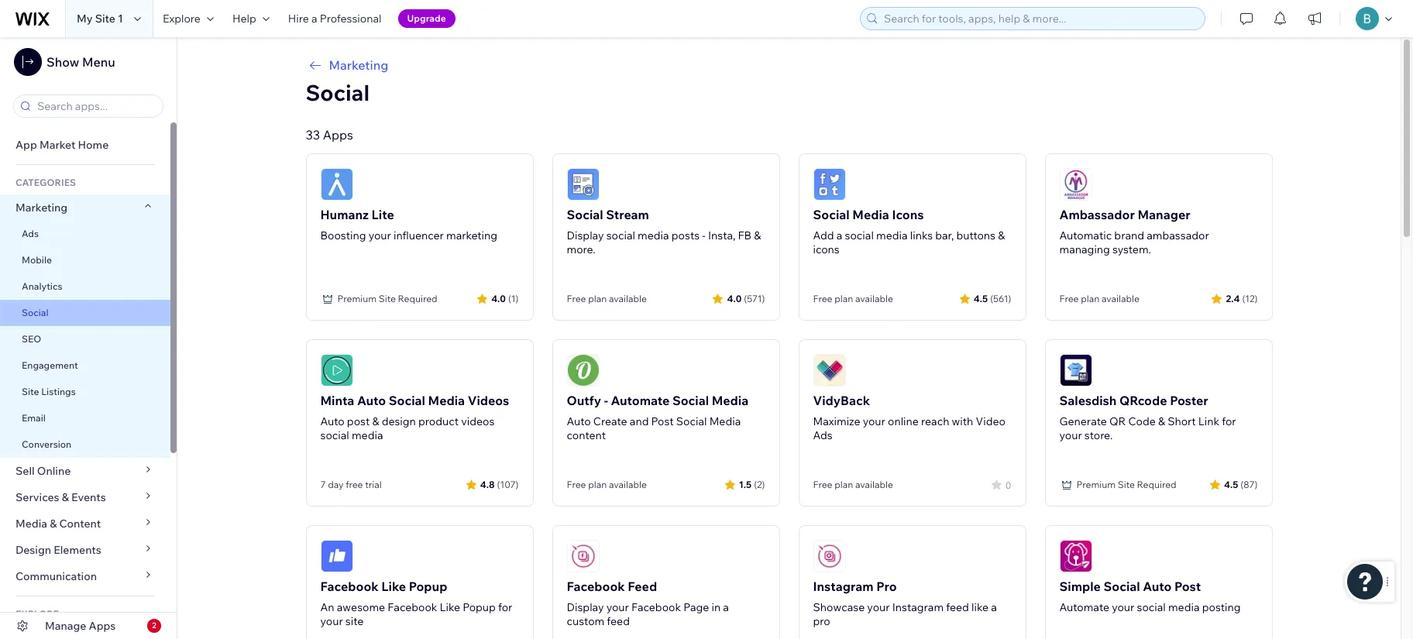 Task type: vqa. For each thing, say whether or not it's contained in the screenshot.
Alerts
no



Task type: describe. For each thing, give the bounding box(es) containing it.
social inside simple social auto post automate your social media posting
[[1137, 601, 1166, 615]]

home
[[78, 138, 109, 152]]

email
[[22, 412, 46, 424]]

a right hire
[[312, 12, 317, 26]]

available for social
[[609, 479, 647, 491]]

design
[[382, 415, 416, 429]]

4.5 (561)
[[974, 293, 1012, 304]]

social stream display social media posts - insta, fb & more.
[[567, 207, 761, 257]]

system.
[[1113, 243, 1152, 257]]

ambassador manager automatic brand ambassador managing system.
[[1060, 207, 1210, 257]]

1 horizontal spatial popup
[[463, 601, 496, 615]]

influencer
[[394, 229, 444, 243]]

analytics
[[22, 281, 62, 292]]

plan for automatic
[[1081, 293, 1100, 305]]

free for display
[[567, 293, 586, 305]]

& inside "minta auto social media videos auto post & design product videos social media"
[[372, 415, 379, 429]]

media inside "minta auto social media videos auto post & design product videos social media"
[[428, 393, 465, 408]]

vidyback logo image
[[813, 354, 846, 387]]

available for online
[[856, 479, 893, 491]]

4.5 for salesdish qrcode poster
[[1224, 479, 1239, 490]]

my site 1
[[77, 12, 123, 26]]

free
[[346, 479, 363, 491]]

ads link
[[0, 221, 170, 247]]

0
[[1006, 479, 1012, 491]]

facebook feed display your facebook page in a custom feed
[[567, 579, 729, 629]]

automate inside 'outfy - automate social media auto create and post social media content'
[[611, 393, 670, 408]]

& inside salesdish qrcode poster generate qr code & short link for your store.
[[1159, 415, 1166, 429]]

social inside "minta auto social media videos auto post & design product videos social media"
[[320, 429, 349, 443]]

required for poster
[[1137, 479, 1177, 491]]

facebook like popup an awesome facebook like popup for your site
[[320, 579, 513, 629]]

site down influencer
[[379, 293, 396, 305]]

ads inside vidyback maximize your online reach with video ads
[[813, 429, 833, 443]]

auto inside simple social auto post automate your social media posting
[[1143, 579, 1172, 594]]

links
[[910, 229, 933, 243]]

reach
[[921, 415, 950, 429]]

free plan available for automate
[[567, 479, 647, 491]]

2.4
[[1226, 293, 1240, 304]]

your inside instagram pro showcase your instagram feed like a pro
[[867, 601, 890, 615]]

4.0 (1)
[[491, 293, 519, 304]]

free plan available for icons
[[813, 293, 893, 305]]

(571)
[[744, 293, 765, 304]]

media inside "minta auto social media videos auto post & design product videos social media"
[[352, 429, 383, 443]]

mobile link
[[0, 247, 170, 274]]

communication
[[15, 570, 99, 584]]

upgrade button
[[398, 9, 456, 28]]

media inside simple social auto post automate your social media posting
[[1169, 601, 1200, 615]]

vidyback
[[813, 393, 870, 408]]

available for social
[[609, 293, 647, 305]]

sell online link
[[0, 458, 170, 484]]

pro
[[877, 579, 897, 594]]

post
[[347, 415, 370, 429]]

a inside instagram pro showcase your instagram feed like a pro
[[991, 601, 997, 615]]

humanz lite logo image
[[320, 168, 353, 201]]

site inside sidebar 'element'
[[22, 386, 39, 398]]

online
[[888, 415, 919, 429]]

1.5
[[739, 479, 752, 490]]

Search apps... field
[[33, 95, 158, 117]]

fb
[[738, 229, 752, 243]]

free for your
[[813, 479, 833, 491]]

menu
[[82, 54, 115, 70]]

online
[[37, 464, 71, 478]]

short
[[1168, 415, 1196, 429]]

video
[[976, 415, 1006, 429]]

4.5 (87)
[[1224, 479, 1258, 490]]

0 horizontal spatial marketing link
[[0, 195, 170, 221]]

1.5 (2)
[[739, 479, 765, 490]]

1 horizontal spatial marketing
[[329, 57, 388, 73]]

plan for icons
[[835, 293, 853, 305]]

in
[[712, 601, 721, 615]]

add
[[813, 229, 834, 243]]

social inside social stream display social media posts - insta, fb & more.
[[607, 229, 635, 243]]

(87)
[[1241, 479, 1258, 490]]

app
[[15, 138, 37, 152]]

site left 1
[[95, 12, 115, 26]]

auto up post
[[357, 393, 386, 408]]

media inside social media icons add a social media links bar, buttons & icons
[[877, 229, 908, 243]]

brand
[[1115, 229, 1145, 243]]

my
[[77, 12, 93, 26]]

social inside social media icons add a social media links bar, buttons & icons
[[845, 229, 874, 243]]

(1)
[[508, 293, 519, 304]]

manage
[[45, 619, 86, 633]]

2.4 (12)
[[1226, 293, 1258, 304]]

social link
[[0, 300, 170, 326]]

1 horizontal spatial marketing link
[[306, 56, 1273, 74]]

generate
[[1060, 415, 1107, 429]]

4.5 for social media icons
[[974, 293, 988, 304]]

help button
[[223, 0, 279, 37]]

minta auto social media videos logo image
[[320, 354, 353, 387]]

4.8
[[480, 479, 495, 490]]

1 horizontal spatial like
[[440, 601, 460, 615]]

media inside social stream display social media posts - insta, fb & more.
[[638, 229, 669, 243]]

automate inside simple social auto post automate your social media posting
[[1060, 601, 1110, 615]]

salesdish qrcode poster generate qr code & short link for your store.
[[1060, 393, 1237, 443]]

available for brand
[[1102, 293, 1140, 305]]

stream
[[606, 207, 649, 222]]

33
[[306, 127, 320, 143]]

free plan available for display
[[567, 293, 647, 305]]

4.0 for social stream
[[727, 293, 742, 304]]

feed inside facebook feed display your facebook page in a custom feed
[[607, 615, 630, 629]]

outfy - automate social media logo image
[[567, 354, 599, 387]]

social inside "minta auto social media videos auto post & design product videos social media"
[[389, 393, 425, 408]]

ambassador
[[1060, 207, 1135, 222]]

your inside facebook feed display your facebook page in a custom feed
[[607, 601, 629, 615]]

simple
[[1060, 579, 1101, 594]]

link
[[1199, 415, 1220, 429]]

manage apps
[[45, 619, 116, 633]]

awesome
[[337, 601, 385, 615]]

(561)
[[991, 293, 1012, 304]]

show
[[46, 54, 79, 70]]

engagement
[[22, 360, 78, 371]]

icons
[[892, 207, 924, 222]]

content
[[59, 517, 101, 531]]

1
[[118, 12, 123, 26]]

plan for automate
[[588, 479, 607, 491]]

custom
[[567, 615, 605, 629]]

show menu
[[46, 54, 115, 70]]

app market home
[[15, 138, 109, 152]]

free for icons
[[813, 293, 833, 305]]

available for add
[[856, 293, 893, 305]]

page
[[684, 601, 709, 615]]

apps for manage apps
[[89, 619, 116, 633]]

7
[[320, 479, 326, 491]]

conversion link
[[0, 432, 170, 458]]

poster
[[1170, 393, 1209, 408]]

categories
[[15, 177, 76, 188]]

Search for tools, apps, help & more... field
[[880, 8, 1200, 29]]

facebook like popup logo image
[[320, 540, 353, 573]]

outfy
[[567, 393, 601, 408]]

app market home link
[[0, 132, 170, 158]]



Task type: locate. For each thing, give the bounding box(es) containing it.
sell online
[[15, 464, 71, 478]]

social media icons add a social media links bar, buttons & icons
[[813, 207, 1005, 257]]

plan down managing
[[1081, 293, 1100, 305]]

media down minta in the left bottom of the page
[[352, 429, 383, 443]]

& right code
[[1159, 415, 1166, 429]]

instagram pro logo image
[[813, 540, 846, 573]]

0 horizontal spatial marketing
[[15, 201, 68, 215]]

a inside social media icons add a social media links bar, buttons & icons
[[837, 229, 843, 243]]

posting
[[1203, 601, 1241, 615]]

1 vertical spatial post
[[1175, 579, 1201, 594]]

your inside facebook like popup an awesome facebook like popup for your site
[[320, 615, 343, 629]]

& right 'fb'
[[754, 229, 761, 243]]

media down icons
[[877, 229, 908, 243]]

4.0 for humanz lite
[[491, 293, 506, 304]]

1 vertical spatial -
[[604, 393, 608, 408]]

0 vertical spatial premium site required
[[338, 293, 438, 305]]

a right add
[[837, 229, 843, 243]]

auto
[[357, 393, 386, 408], [320, 415, 345, 429], [567, 415, 591, 429], [1143, 579, 1172, 594]]

auto inside 'outfy - automate social media auto create and post social media content'
[[567, 415, 591, 429]]

email link
[[0, 405, 170, 432]]

plan down the icons
[[835, 293, 853, 305]]

premium site required for boosting
[[338, 293, 438, 305]]

premium for salesdish
[[1077, 479, 1116, 491]]

free down managing
[[1060, 293, 1079, 305]]

a inside facebook feed display your facebook page in a custom feed
[[723, 601, 729, 615]]

free plan available for automatic
[[1060, 293, 1140, 305]]

1 vertical spatial like
[[440, 601, 460, 615]]

post inside simple social auto post automate your social media posting
[[1175, 579, 1201, 594]]

bar,
[[936, 229, 954, 243]]

1 horizontal spatial premium site required
[[1077, 479, 1177, 491]]

premium down store. at bottom
[[1077, 479, 1116, 491]]

free plan available down the more.
[[567, 293, 647, 305]]

marketing down categories
[[15, 201, 68, 215]]

like
[[972, 601, 989, 615]]

& left 'events' at the bottom
[[62, 491, 69, 505]]

sell
[[15, 464, 35, 478]]

premium site required down influencer
[[338, 293, 438, 305]]

media left posts
[[638, 229, 669, 243]]

display down facebook feed logo
[[567, 601, 604, 615]]

a right in
[[723, 601, 729, 615]]

0 vertical spatial premium
[[338, 293, 377, 305]]

1 horizontal spatial -
[[702, 229, 706, 243]]

premium site required for poster
[[1077, 479, 1177, 491]]

automate down simple
[[1060, 601, 1110, 615]]

design
[[15, 543, 51, 557]]

automate up and on the left of the page
[[611, 393, 670, 408]]

0 vertical spatial -
[[702, 229, 706, 243]]

sidebar element
[[0, 37, 177, 639]]

1 display from the top
[[567, 229, 604, 243]]

managing
[[1060, 243, 1110, 257]]

humanz lite boosting your influencer marketing
[[320, 207, 498, 243]]

maximize
[[813, 415, 861, 429]]

simple social auto post logo image
[[1060, 540, 1092, 573]]

1 vertical spatial apps
[[89, 619, 116, 633]]

a right like
[[991, 601, 997, 615]]

free for automate
[[567, 479, 586, 491]]

1 vertical spatial instagram
[[893, 601, 944, 615]]

- up create
[[604, 393, 608, 408]]

0 horizontal spatial ads
[[22, 228, 39, 239]]

instagram down pro
[[893, 601, 944, 615]]

0 vertical spatial instagram
[[813, 579, 874, 594]]

automate
[[611, 393, 670, 408], [1060, 601, 1110, 615]]

plan for display
[[588, 293, 607, 305]]

social inside social stream display social media posts - insta, fb & more.
[[567, 207, 603, 222]]

analytics link
[[0, 274, 170, 300]]

1 vertical spatial premium site required
[[1077, 479, 1177, 491]]

1 horizontal spatial 4.5
[[1224, 479, 1239, 490]]

with
[[952, 415, 974, 429]]

1 vertical spatial premium
[[1077, 479, 1116, 491]]

free down the more.
[[567, 293, 586, 305]]

salesdish
[[1060, 393, 1117, 408]]

your inside simple social auto post automate your social media posting
[[1112, 601, 1135, 615]]

0 vertical spatial marketing link
[[306, 56, 1273, 74]]

events
[[71, 491, 106, 505]]

0 vertical spatial apps
[[323, 127, 353, 143]]

free plan available down maximize
[[813, 479, 893, 491]]

0 horizontal spatial like
[[382, 579, 406, 594]]

4.0
[[491, 293, 506, 304], [727, 293, 742, 304]]

market
[[39, 138, 75, 152]]

free plan available down the icons
[[813, 293, 893, 305]]

display inside social stream display social media posts - insta, fb & more.
[[567, 229, 604, 243]]

plan down maximize
[[835, 479, 853, 491]]

media left posting
[[1169, 601, 1200, 615]]

required for boosting
[[398, 293, 438, 305]]

store.
[[1085, 429, 1113, 443]]

social right add
[[845, 229, 874, 243]]

free plan available down content
[[567, 479, 647, 491]]

premium down boosting at the left of the page
[[338, 293, 377, 305]]

0 vertical spatial automate
[[611, 393, 670, 408]]

1 horizontal spatial for
[[1222, 415, 1237, 429]]

2 display from the top
[[567, 601, 604, 615]]

plan down the more.
[[588, 293, 607, 305]]

your inside vidyback maximize your online reach with video ads
[[863, 415, 886, 429]]

simple social auto post automate your social media posting
[[1060, 579, 1241, 615]]

0 vertical spatial like
[[382, 579, 406, 594]]

display down social stream logo
[[567, 229, 604, 243]]

available down the system.
[[1102, 293, 1140, 305]]

free
[[567, 293, 586, 305], [813, 293, 833, 305], [1060, 293, 1079, 305], [567, 479, 586, 491], [813, 479, 833, 491]]

1 horizontal spatial post
[[1175, 579, 1201, 594]]

0 vertical spatial for
[[1222, 415, 1237, 429]]

ads up mobile on the top of the page
[[22, 228, 39, 239]]

0 horizontal spatial automate
[[611, 393, 670, 408]]

icons
[[813, 243, 840, 257]]

your inside humanz lite boosting your influencer marketing
[[369, 229, 391, 243]]

available down "online"
[[856, 479, 893, 491]]

4.5 left (561)
[[974, 293, 988, 304]]

engagement link
[[0, 353, 170, 379]]

code
[[1129, 415, 1156, 429]]

salesdish qrcode poster logo image
[[1060, 354, 1092, 387]]

media inside social media icons add a social media links bar, buttons & icons
[[853, 207, 890, 222]]

2
[[152, 621, 156, 631]]

marketing down "professional"
[[329, 57, 388, 73]]

1 vertical spatial automate
[[1060, 601, 1110, 615]]

0 vertical spatial post
[[651, 415, 674, 429]]

free plan available for your
[[813, 479, 893, 491]]

minta
[[320, 393, 354, 408]]

(2)
[[754, 479, 765, 490]]

feed right custom
[[607, 615, 630, 629]]

conversion
[[22, 439, 71, 450]]

qrcode
[[1120, 393, 1168, 408]]

apps for 33 apps
[[323, 127, 353, 143]]

0 horizontal spatial 4.5
[[974, 293, 988, 304]]

social down minta in the left bottom of the page
[[320, 429, 349, 443]]

hire
[[288, 12, 309, 26]]

0 horizontal spatial required
[[398, 293, 438, 305]]

more.
[[567, 243, 596, 257]]

help
[[232, 12, 256, 26]]

site listings link
[[0, 379, 170, 405]]

auto down outfy
[[567, 415, 591, 429]]

0 horizontal spatial for
[[498, 601, 513, 615]]

1 horizontal spatial ads
[[813, 429, 833, 443]]

1 horizontal spatial premium
[[1077, 479, 1116, 491]]

and
[[630, 415, 649, 429]]

1 horizontal spatial 4.0
[[727, 293, 742, 304]]

social left posting
[[1137, 601, 1166, 615]]

a
[[312, 12, 317, 26], [837, 229, 843, 243], [723, 601, 729, 615], [991, 601, 997, 615]]

0 vertical spatial ads
[[22, 228, 39, 239]]

- inside social stream display social media posts - insta, fb & more.
[[702, 229, 706, 243]]

media
[[638, 229, 669, 243], [877, 229, 908, 243], [352, 429, 383, 443], [1169, 601, 1200, 615]]

4.0 left (571)
[[727, 293, 742, 304]]

qr
[[1110, 415, 1126, 429]]

0 horizontal spatial apps
[[89, 619, 116, 633]]

pro
[[813, 615, 831, 629]]

social inside social media icons add a social media links bar, buttons & icons
[[813, 207, 850, 222]]

required
[[398, 293, 438, 305], [1137, 479, 1177, 491]]

ads down vidyback
[[813, 429, 833, 443]]

free down the icons
[[813, 293, 833, 305]]

1 4.0 from the left
[[491, 293, 506, 304]]

apps right manage at the left bottom of page
[[89, 619, 116, 633]]

0 horizontal spatial instagram
[[813, 579, 874, 594]]

apps inside sidebar 'element'
[[89, 619, 116, 633]]

0 vertical spatial popup
[[409, 579, 447, 594]]

design elements
[[15, 543, 101, 557]]

1 vertical spatial required
[[1137, 479, 1177, 491]]

1 vertical spatial marketing link
[[0, 195, 170, 221]]

0 horizontal spatial premium site required
[[338, 293, 438, 305]]

hire a professional link
[[279, 0, 391, 37]]

seo
[[22, 333, 41, 345]]

& inside social media icons add a social media links bar, buttons & icons
[[998, 229, 1005, 243]]

videos
[[468, 393, 509, 408]]

0 vertical spatial display
[[567, 229, 604, 243]]

feed left like
[[946, 601, 969, 615]]

instagram up the showcase at bottom
[[813, 579, 874, 594]]

marketing
[[329, 57, 388, 73], [15, 201, 68, 215]]

buttons
[[957, 229, 996, 243]]

popup
[[409, 579, 447, 594], [463, 601, 496, 615]]

product
[[419, 415, 459, 429]]

outfy - automate social media auto create and post social media content
[[567, 393, 749, 443]]

site
[[95, 12, 115, 26], [379, 293, 396, 305], [22, 386, 39, 398], [1118, 479, 1135, 491]]

media inside sidebar 'element'
[[15, 517, 47, 531]]

social inside sidebar 'element'
[[22, 307, 49, 319]]

social
[[607, 229, 635, 243], [845, 229, 874, 243], [320, 429, 349, 443], [1137, 601, 1166, 615]]

1 horizontal spatial automate
[[1060, 601, 1110, 615]]

your
[[369, 229, 391, 243], [863, 415, 886, 429], [1060, 429, 1082, 443], [607, 601, 629, 615], [867, 601, 890, 615], [1112, 601, 1135, 615], [320, 615, 343, 629]]

explore
[[15, 608, 59, 620]]

1 horizontal spatial feed
[[946, 601, 969, 615]]

facebook down facebook feed logo
[[567, 579, 625, 594]]

media & content link
[[0, 511, 170, 537]]

free for automatic
[[1060, 293, 1079, 305]]

facebook right awesome
[[388, 601, 437, 615]]

free right (2)
[[813, 479, 833, 491]]

trial
[[365, 479, 382, 491]]

0 horizontal spatial 4.0
[[491, 293, 506, 304]]

auto right simple
[[1143, 579, 1172, 594]]

required down code
[[1137, 479, 1177, 491]]

showcase
[[813, 601, 865, 615]]

ambassador manager logo image
[[1060, 168, 1092, 201]]

plan for your
[[835, 479, 853, 491]]

premium site required down store. at bottom
[[1077, 479, 1177, 491]]

1 vertical spatial display
[[567, 601, 604, 615]]

facebook feed logo image
[[567, 540, 599, 573]]

4.0 left (1)
[[491, 293, 506, 304]]

communication link
[[0, 563, 170, 590]]

0 horizontal spatial post
[[651, 415, 674, 429]]

posts
[[672, 229, 700, 243]]

facebook down feed
[[632, 601, 681, 615]]

mobile
[[22, 254, 52, 266]]

apps right 33
[[323, 127, 353, 143]]

7 day free trial
[[320, 479, 382, 491]]

auto down minta in the left bottom of the page
[[320, 415, 345, 429]]

ads inside sidebar 'element'
[[22, 228, 39, 239]]

1 vertical spatial for
[[498, 601, 513, 615]]

like
[[382, 579, 406, 594], [440, 601, 460, 615]]

0 vertical spatial 4.5
[[974, 293, 988, 304]]

0 horizontal spatial premium
[[338, 293, 377, 305]]

post inside 'outfy - automate social media auto create and post social media content'
[[651, 415, 674, 429]]

services
[[15, 491, 59, 505]]

available
[[609, 293, 647, 305], [856, 293, 893, 305], [1102, 293, 1140, 305], [609, 479, 647, 491], [856, 479, 893, 491]]

vidyback maximize your online reach with video ads
[[813, 393, 1006, 443]]

display for facebook
[[567, 601, 604, 615]]

for
[[1222, 415, 1237, 429], [498, 601, 513, 615]]

free plan available down managing
[[1060, 293, 1140, 305]]

1 vertical spatial marketing
[[15, 201, 68, 215]]

display inside facebook feed display your facebook page in a custom feed
[[567, 601, 604, 615]]

an
[[320, 601, 334, 615]]

for inside facebook like popup an awesome facebook like popup for your site
[[498, 601, 513, 615]]

- inside 'outfy - automate social media auto create and post social media content'
[[604, 393, 608, 408]]

1 vertical spatial ads
[[813, 429, 833, 443]]

free down content
[[567, 479, 586, 491]]

manager
[[1138, 207, 1191, 222]]

display for social
[[567, 229, 604, 243]]

2 4.0 from the left
[[727, 293, 742, 304]]

& right post
[[372, 415, 379, 429]]

1 horizontal spatial instagram
[[893, 601, 944, 615]]

& left content
[[50, 517, 57, 531]]

your inside salesdish qrcode poster generate qr code & short link for your store.
[[1060, 429, 1082, 443]]

0 horizontal spatial popup
[[409, 579, 447, 594]]

social stream logo image
[[567, 168, 599, 201]]

available down social stream display social media posts - insta, fb & more.
[[609, 293, 647, 305]]

1 horizontal spatial required
[[1137, 479, 1177, 491]]

social media icons logo image
[[813, 168, 846, 201]]

plan down content
[[588, 479, 607, 491]]

media & content
[[15, 517, 101, 531]]

social inside simple social auto post automate your social media posting
[[1104, 579, 1141, 594]]

facebook up awesome
[[320, 579, 379, 594]]

4.5 left "(87)"
[[1224, 479, 1239, 490]]

social
[[306, 79, 370, 106], [567, 207, 603, 222], [813, 207, 850, 222], [22, 307, 49, 319], [389, 393, 425, 408], [673, 393, 709, 408], [676, 415, 707, 429], [1104, 579, 1141, 594]]

feed
[[946, 601, 969, 615], [607, 615, 630, 629]]

marketing inside sidebar 'element'
[[15, 201, 68, 215]]

site down qr
[[1118, 479, 1135, 491]]

0 vertical spatial marketing
[[329, 57, 388, 73]]

1 vertical spatial popup
[[463, 601, 496, 615]]

0 vertical spatial required
[[398, 293, 438, 305]]

- left the insta,
[[702, 229, 706, 243]]

1 horizontal spatial apps
[[323, 127, 353, 143]]

1 vertical spatial 4.5
[[1224, 479, 1239, 490]]

for inside salesdish qrcode poster generate qr code & short link for your store.
[[1222, 415, 1237, 429]]

site up email
[[22, 386, 39, 398]]

media
[[853, 207, 890, 222], [428, 393, 465, 408], [712, 393, 749, 408], [710, 415, 741, 429], [15, 517, 47, 531]]

0 horizontal spatial feed
[[607, 615, 630, 629]]

0 horizontal spatial -
[[604, 393, 608, 408]]

33 apps
[[306, 127, 353, 143]]

instagram
[[813, 579, 874, 594], [893, 601, 944, 615]]

premium for humanz
[[338, 293, 377, 305]]

& right buttons
[[998, 229, 1005, 243]]

feed inside instagram pro showcase your instagram feed like a pro
[[946, 601, 969, 615]]

available down and on the left of the page
[[609, 479, 647, 491]]

social down stream
[[607, 229, 635, 243]]

available down social media icons add a social media links bar, buttons & icons
[[856, 293, 893, 305]]

required down influencer
[[398, 293, 438, 305]]

insta,
[[708, 229, 736, 243]]

& inside social stream display social media posts - insta, fb & more.
[[754, 229, 761, 243]]



